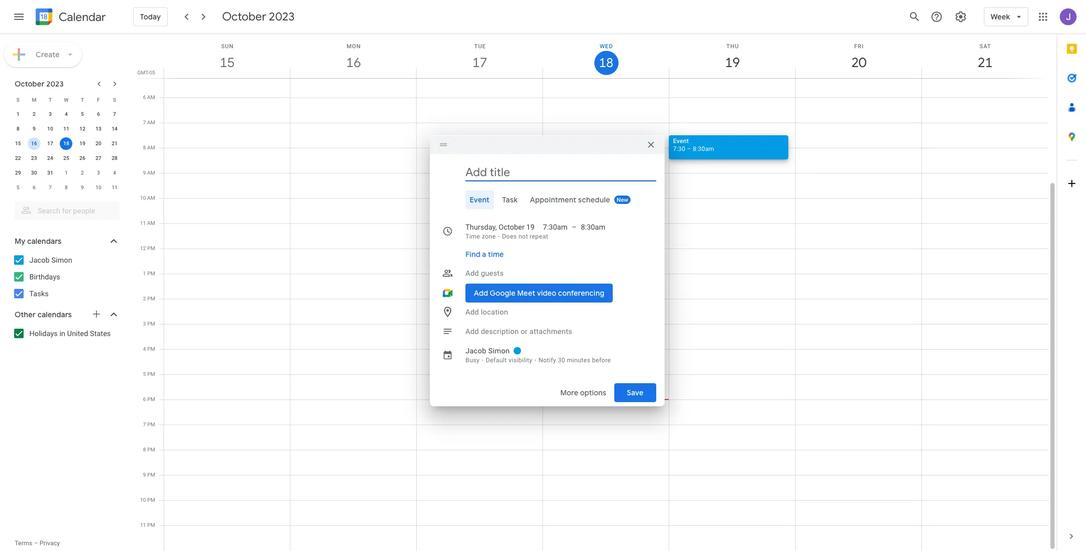 Task type: vqa. For each thing, say whether or not it's contained in the screenshot.
9
yes



Task type: locate. For each thing, give the bounding box(es) containing it.
18
[[599, 55, 613, 71], [63, 141, 69, 146]]

today
[[140, 12, 161, 22]]

8 for 8 am
[[143, 145, 146, 151]]

terms – privacy
[[15, 540, 60, 547]]

1 horizontal spatial 20
[[851, 54, 866, 71]]

25 element
[[60, 152, 73, 165]]

1 vertical spatial jacob simon
[[466, 347, 510, 355]]

4 am from the top
[[147, 170, 155, 176]]

1 vertical spatial 5
[[17, 185, 20, 190]]

8 am
[[143, 145, 155, 151]]

pm up 1 pm
[[147, 246, 155, 251]]

event inside button
[[470, 195, 490, 205]]

november 5 element
[[12, 182, 24, 194]]

19 column header
[[669, 34, 796, 78]]

october
[[222, 9, 266, 24], [15, 79, 45, 89], [499, 223, 525, 231]]

2
[[33, 111, 36, 117], [81, 170, 84, 176], [143, 296, 146, 302]]

1 down 25 element
[[65, 170, 68, 176]]

jacob inside my calendars list
[[29, 256, 50, 264]]

6 for november 6 element
[[33, 185, 36, 190]]

jacob simon up birthdays
[[29, 256, 72, 264]]

3 down 2 pm
[[143, 321, 146, 327]]

18 down wed
[[599, 55, 613, 71]]

18 down 11 element
[[63, 141, 69, 146]]

calendars inside dropdown button
[[38, 310, 72, 319]]

calendars right my
[[27, 237, 62, 246]]

21 column header
[[922, 34, 1049, 78]]

19 inside row
[[79, 141, 85, 146]]

3
[[49, 111, 52, 117], [97, 170, 100, 176], [143, 321, 146, 327]]

october 2023
[[222, 9, 295, 24], [15, 79, 64, 89]]

4 row from the top
[[10, 136, 123, 151]]

– right terms
[[34, 540, 38, 547]]

2 vertical spatial –
[[34, 540, 38, 547]]

2 vertical spatial 3
[[143, 321, 146, 327]]

november 6 element
[[28, 182, 40, 194]]

time
[[488, 250, 504, 259]]

sat 21
[[978, 43, 993, 71]]

jacob simon up default
[[466, 347, 510, 355]]

pm down "9 pm"
[[147, 497, 155, 503]]

0 horizontal spatial 4
[[65, 111, 68, 117]]

5 for november 5 element
[[17, 185, 20, 190]]

october 2023 up the m
[[15, 79, 64, 89]]

15 column header
[[164, 34, 291, 78]]

0 vertical spatial add
[[466, 269, 479, 278]]

10 pm from the top
[[147, 472, 155, 478]]

10 element
[[44, 123, 57, 135]]

3 up 10 element
[[49, 111, 52, 117]]

calendars inside dropdown button
[[27, 237, 62, 246]]

1 horizontal spatial t
[[81, 97, 84, 103]]

0 horizontal spatial 12
[[79, 126, 85, 132]]

1 horizontal spatial 8:30am
[[693, 145, 715, 153]]

2 inside november 2 'element'
[[81, 170, 84, 176]]

jacob
[[29, 256, 50, 264], [466, 347, 487, 355]]

11 pm from the top
[[147, 497, 155, 503]]

november 3 element
[[92, 167, 105, 179]]

8
[[17, 126, 20, 132], [143, 145, 146, 151], [65, 185, 68, 190], [143, 447, 146, 453]]

16
[[346, 54, 361, 71], [31, 141, 37, 146]]

– right 7:30am
[[572, 223, 577, 231]]

1 up 15 element
[[17, 111, 20, 117]]

1 horizontal spatial 2
[[81, 170, 84, 176]]

0 vertical spatial 2
[[33, 111, 36, 117]]

17 column header
[[417, 34, 543, 78]]

0 horizontal spatial 15
[[15, 141, 21, 146]]

8 down the 7 pm
[[143, 447, 146, 453]]

calendar heading
[[57, 10, 106, 24]]

simon
[[51, 256, 72, 264], [489, 347, 510, 355]]

pm up 8 pm
[[147, 422, 155, 428]]

pm for 5 pm
[[147, 371, 155, 377]]

pm down 10 pm
[[147, 522, 155, 528]]

october 2023 grid
[[10, 92, 123, 195]]

add for add description or attachments
[[466, 327, 479, 336]]

7 row from the top
[[10, 180, 123, 195]]

0 horizontal spatial jacob
[[29, 256, 50, 264]]

7:30am – 8:30am
[[543, 223, 606, 231]]

2 up 3 pm
[[143, 296, 146, 302]]

6 down gmt-
[[143, 94, 146, 100]]

location
[[481, 308, 509, 316]]

settings menu image
[[955, 10, 968, 23]]

2 add from the top
[[466, 308, 479, 316]]

0 horizontal spatial t
[[49, 97, 52, 103]]

0 vertical spatial 16
[[346, 54, 361, 71]]

0 vertical spatial calendars
[[27, 237, 62, 246]]

21 down the 14 element
[[112, 141, 118, 146]]

19 link
[[721, 51, 745, 75]]

calendar
[[59, 10, 106, 24]]

0 vertical spatial 1
[[17, 111, 20, 117]]

add
[[466, 269, 479, 278], [466, 308, 479, 316], [466, 327, 479, 336]]

0 horizontal spatial 16
[[31, 141, 37, 146]]

october up sun
[[222, 9, 266, 24]]

1 vertical spatial 20
[[96, 141, 102, 146]]

0 vertical spatial 19
[[725, 54, 740, 71]]

event up thursday,
[[470, 195, 490, 205]]

30 right notify
[[558, 357, 566, 364]]

pm up 2 pm
[[147, 271, 155, 276]]

1 horizontal spatial 15
[[219, 54, 234, 71]]

0 horizontal spatial jacob simon
[[29, 256, 72, 264]]

1 horizontal spatial –
[[572, 223, 577, 231]]

2 row from the top
[[10, 107, 123, 122]]

add left location
[[466, 308, 479, 316]]

6 pm
[[143, 397, 155, 402]]

8:30am right 7:30 in the top of the page
[[693, 145, 715, 153]]

1 horizontal spatial 12
[[140, 246, 146, 251]]

4 down 28 element
[[113, 170, 116, 176]]

1 vertical spatial –
[[572, 223, 577, 231]]

27 element
[[92, 152, 105, 165]]

notify 30 minutes before
[[539, 357, 611, 364]]

row group
[[10, 107, 123, 195]]

7
[[113, 111, 116, 117], [143, 120, 146, 125], [49, 185, 52, 190], [143, 422, 146, 428]]

am for 8 am
[[147, 145, 155, 151]]

0 vertical spatial 12
[[79, 126, 85, 132]]

event inside event 7:30 – 8:30am
[[674, 137, 689, 145]]

add down add location
[[466, 327, 479, 336]]

1 vertical spatial add
[[466, 308, 479, 316]]

0 vertical spatial 5
[[81, 111, 84, 117]]

3 pm from the top
[[147, 296, 155, 302]]

0 horizontal spatial 18
[[63, 141, 69, 146]]

november 4 element
[[108, 167, 121, 179]]

8 down 7 am
[[143, 145, 146, 151]]

12 inside grid
[[140, 246, 146, 251]]

5 down 29 element
[[17, 185, 20, 190]]

12 up 19 element
[[79, 126, 85, 132]]

9 up 16 element
[[33, 126, 36, 132]]

attachments
[[530, 327, 573, 336]]

2 vertical spatial 4
[[143, 346, 146, 352]]

15 link
[[215, 51, 239, 75]]

1 horizontal spatial 4
[[113, 170, 116, 176]]

tab list
[[1058, 34, 1087, 522], [439, 190, 657, 209]]

s
[[16, 97, 20, 103], [113, 97, 116, 103]]

1 vertical spatial 30
[[558, 357, 566, 364]]

week
[[992, 12, 1011, 22]]

1 add from the top
[[466, 269, 479, 278]]

6
[[143, 94, 146, 100], [97, 111, 100, 117], [33, 185, 36, 190], [143, 397, 146, 402]]

add guests
[[466, 269, 504, 278]]

2 vertical spatial 2
[[143, 296, 146, 302]]

0 horizontal spatial 17
[[47, 141, 53, 146]]

4
[[65, 111, 68, 117], [113, 170, 116, 176], [143, 346, 146, 352]]

15
[[219, 54, 234, 71], [15, 141, 21, 146]]

1 horizontal spatial october 2023
[[222, 9, 295, 24]]

7 pm
[[143, 422, 155, 428]]

row up 25
[[10, 136, 123, 151]]

14 element
[[108, 123, 121, 135]]

1 horizontal spatial event
[[674, 137, 689, 145]]

pm for 8 pm
[[147, 447, 155, 453]]

0 horizontal spatial –
[[34, 540, 38, 547]]

notify
[[539, 357, 557, 364]]

s right the f
[[113, 97, 116, 103]]

5 row from the top
[[10, 151, 123, 166]]

8 inside 'november 8' element
[[65, 185, 68, 190]]

2 down the m
[[33, 111, 36, 117]]

11 down 10 am
[[140, 220, 146, 226]]

pm for 3 pm
[[147, 321, 155, 327]]

8 down november 1 element
[[65, 185, 68, 190]]

week button
[[985, 4, 1029, 29]]

1 horizontal spatial simon
[[489, 347, 510, 355]]

visibility
[[509, 357, 533, 364]]

new
[[617, 197, 629, 204]]

0 vertical spatial 8:30am
[[693, 145, 715, 153]]

12 inside row
[[79, 126, 85, 132]]

1 vertical spatial jacob
[[466, 347, 487, 355]]

tab list containing event
[[439, 190, 657, 209]]

holidays in united states
[[29, 329, 111, 338]]

7 up 8 pm
[[143, 422, 146, 428]]

2 for 2 pm
[[143, 296, 146, 302]]

simon down my calendars dropdown button
[[51, 256, 72, 264]]

pm for 2 pm
[[147, 296, 155, 302]]

18, today element
[[60, 137, 73, 150]]

0 horizontal spatial 3
[[49, 111, 52, 117]]

15 up 22 on the top left
[[15, 141, 21, 146]]

10 up 11 am
[[140, 195, 146, 201]]

calendar element
[[34, 6, 106, 29]]

t left the f
[[81, 97, 84, 103]]

15 inside column header
[[219, 54, 234, 71]]

1 for november 1 element
[[65, 170, 68, 176]]

4 pm from the top
[[147, 321, 155, 327]]

pm down 8 pm
[[147, 472, 155, 478]]

11 down 10 pm
[[140, 522, 146, 528]]

0 vertical spatial jacob simon
[[29, 256, 72, 264]]

0 vertical spatial 21
[[978, 54, 993, 71]]

9 pm from the top
[[147, 447, 155, 453]]

10 up the 17 element
[[47, 126, 53, 132]]

1 pm from the top
[[147, 246, 155, 251]]

20 inside 20 column header
[[851, 54, 866, 71]]

0 horizontal spatial event
[[470, 195, 490, 205]]

2 horizontal spatial –
[[688, 145, 692, 153]]

11 element
[[60, 123, 73, 135]]

18 inside cell
[[63, 141, 69, 146]]

8 pm from the top
[[147, 422, 155, 428]]

event
[[674, 137, 689, 145], [470, 195, 490, 205]]

19 up does not repeat
[[527, 223, 535, 231]]

2 am from the top
[[147, 120, 155, 125]]

29
[[15, 170, 21, 176]]

1 horizontal spatial 16
[[346, 54, 361, 71]]

0 vertical spatial –
[[688, 145, 692, 153]]

5 pm from the top
[[147, 346, 155, 352]]

1 horizontal spatial 1
[[65, 170, 68, 176]]

2 vertical spatial 5
[[143, 371, 146, 377]]

19 element
[[76, 137, 89, 150]]

row containing s
[[10, 92, 123, 107]]

am down 8 am
[[147, 170, 155, 176]]

s left the m
[[16, 97, 20, 103]]

birthdays
[[29, 273, 60, 281]]

0 horizontal spatial s
[[16, 97, 20, 103]]

0 vertical spatial 15
[[219, 54, 234, 71]]

row
[[10, 92, 123, 107], [10, 107, 123, 122], [10, 122, 123, 136], [10, 136, 123, 151], [10, 151, 123, 166], [10, 166, 123, 180], [10, 180, 123, 195]]

appointment
[[531, 195, 577, 205]]

jacob up birthdays
[[29, 256, 50, 264]]

9 am
[[143, 170, 155, 176]]

1 horizontal spatial 21
[[978, 54, 993, 71]]

1 vertical spatial 4
[[113, 170, 116, 176]]

add down find
[[466, 269, 479, 278]]

am for 7 am
[[147, 120, 155, 125]]

0 vertical spatial 18
[[599, 55, 613, 71]]

5 up 6 pm
[[143, 371, 146, 377]]

3 row from the top
[[10, 122, 123, 136]]

2 pm from the top
[[147, 271, 155, 276]]

7 down 31 element
[[49, 185, 52, 190]]

1 vertical spatial 19
[[79, 141, 85, 146]]

november 9 element
[[76, 182, 89, 194]]

0 vertical spatial 2023
[[269, 9, 295, 24]]

1 row from the top
[[10, 92, 123, 107]]

2 vertical spatial october
[[499, 223, 525, 231]]

grid
[[134, 34, 1058, 551]]

november 8 element
[[60, 182, 73, 194]]

november 7 element
[[44, 182, 57, 194]]

6 down 5 pm on the bottom left of the page
[[143, 397, 146, 402]]

10 for 10 am
[[140, 195, 146, 201]]

pm down 5 pm on the bottom left of the page
[[147, 397, 155, 402]]

19 down thu
[[725, 54, 740, 71]]

26
[[79, 155, 85, 161]]

21 down sat on the right of the page
[[978, 54, 993, 71]]

0 vertical spatial event
[[674, 137, 689, 145]]

8:30am right the to element
[[581, 223, 606, 231]]

– right 7:30 in the top of the page
[[688, 145, 692, 153]]

2 horizontal spatial 4
[[143, 346, 146, 352]]

2 horizontal spatial 2
[[143, 296, 146, 302]]

0 vertical spatial 30
[[31, 170, 37, 176]]

3 am from the top
[[147, 145, 155, 151]]

25
[[63, 155, 69, 161]]

november 10 element
[[92, 182, 105, 194]]

add guests button
[[462, 264, 657, 283]]

row containing 22
[[10, 151, 123, 166]]

8 pm
[[143, 447, 155, 453]]

2 down the 26 element
[[81, 170, 84, 176]]

6 pm from the top
[[147, 371, 155, 377]]

1 vertical spatial 18
[[63, 141, 69, 146]]

2 horizontal spatial 1
[[143, 271, 146, 276]]

11 down november 4 element
[[112, 185, 118, 190]]

guests
[[481, 269, 504, 278]]

pm up 3 pm
[[147, 296, 155, 302]]

6 am from the top
[[147, 220, 155, 226]]

2 horizontal spatial 3
[[143, 321, 146, 327]]

0 vertical spatial 3
[[49, 111, 52, 117]]

15 down sun
[[219, 54, 234, 71]]

2 vertical spatial 1
[[143, 271, 146, 276]]

add inside dropdown button
[[466, 269, 479, 278]]

17 down 10 element
[[47, 141, 53, 146]]

19 down 12 element
[[79, 141, 85, 146]]

am up 12 pm
[[147, 220, 155, 226]]

15 inside row
[[15, 141, 21, 146]]

am down 7 am
[[147, 145, 155, 151]]

4 pm
[[143, 346, 155, 352]]

1 vertical spatial 16
[[31, 141, 37, 146]]

row up november 1 element
[[10, 151, 123, 166]]

30 down 23 'element'
[[31, 170, 37, 176]]

20
[[851, 54, 866, 71], [96, 141, 102, 146]]

18 inside wed 18
[[599, 55, 613, 71]]

am for 9 am
[[147, 170, 155, 176]]

0 horizontal spatial 2023
[[46, 79, 64, 89]]

20 down 13 element
[[96, 141, 102, 146]]

2 s from the left
[[113, 97, 116, 103]]

2 horizontal spatial 19
[[725, 54, 740, 71]]

simon up default
[[489, 347, 510, 355]]

12
[[79, 126, 85, 132], [140, 246, 146, 251]]

0 horizontal spatial 1
[[17, 111, 20, 117]]

privacy
[[40, 540, 60, 547]]

3 down 27 element
[[97, 170, 100, 176]]

am down 9 am
[[147, 195, 155, 201]]

4 for 4 pm
[[143, 346, 146, 352]]

zone
[[482, 233, 496, 240]]

pm down 2 pm
[[147, 321, 155, 327]]

8:30am inside event 7:30 – 8:30am
[[693, 145, 715, 153]]

october up the m
[[15, 79, 45, 89]]

pm for 10 pm
[[147, 497, 155, 503]]

21 element
[[108, 137, 121, 150]]

7 up 8 am
[[143, 120, 146, 125]]

calendars up in
[[38, 310, 72, 319]]

6 row from the top
[[10, 166, 123, 180]]

1 horizontal spatial 17
[[472, 54, 487, 71]]

a
[[483, 250, 487, 259]]

1 horizontal spatial s
[[113, 97, 116, 103]]

1 vertical spatial 21
[[112, 141, 118, 146]]

10 for "november 10" element
[[96, 185, 102, 190]]

sun 15
[[219, 43, 234, 71]]

description
[[481, 327, 519, 336]]

3 add from the top
[[466, 327, 479, 336]]

0 horizontal spatial 30
[[31, 170, 37, 176]]

0 vertical spatial october
[[222, 9, 266, 24]]

row containing 15
[[10, 136, 123, 151]]

5 up 12 element
[[81, 111, 84, 117]]

9 up 10 am
[[143, 170, 146, 176]]

11
[[63, 126, 69, 132], [112, 185, 118, 190], [140, 220, 146, 226], [140, 522, 146, 528]]

4 down w
[[65, 111, 68, 117]]

tue 17
[[472, 43, 487, 71]]

1 vertical spatial 1
[[65, 170, 68, 176]]

row up 18, today element
[[10, 122, 123, 136]]

0 horizontal spatial simon
[[51, 256, 72, 264]]

13 element
[[92, 123, 105, 135]]

10 up 11 pm
[[140, 497, 146, 503]]

20 element
[[92, 137, 105, 150]]

0 vertical spatial 20
[[851, 54, 866, 71]]

t left w
[[49, 97, 52, 103]]

pm down the 7 pm
[[147, 447, 155, 453]]

1 vertical spatial 12
[[140, 246, 146, 251]]

1 vertical spatial simon
[[489, 347, 510, 355]]

30 element
[[28, 167, 40, 179]]

october up does
[[499, 223, 525, 231]]

9 down november 2 'element'
[[81, 185, 84, 190]]

20 down fri
[[851, 54, 866, 71]]

2 vertical spatial 19
[[527, 223, 535, 231]]

row down w
[[10, 107, 123, 122]]

november 2 element
[[76, 167, 89, 179]]

0 vertical spatial simon
[[51, 256, 72, 264]]

0 vertical spatial jacob
[[29, 256, 50, 264]]

10 for 10 pm
[[140, 497, 146, 503]]

jacob simon
[[29, 256, 72, 264], [466, 347, 510, 355]]

None search field
[[0, 197, 130, 220]]

26 element
[[76, 152, 89, 165]]

to element
[[572, 222, 577, 232]]

0 horizontal spatial 20
[[96, 141, 102, 146]]

5 am from the top
[[147, 195, 155, 201]]

0 horizontal spatial 5
[[17, 185, 20, 190]]

1 vertical spatial 17
[[47, 141, 53, 146]]

12 pm from the top
[[147, 522, 155, 528]]

october 2023 up sun
[[222, 9, 295, 24]]

event for event
[[470, 195, 490, 205]]

7 pm from the top
[[147, 397, 155, 402]]

17 down tue
[[472, 54, 487, 71]]

am down 05
[[147, 94, 155, 100]]

row down november 1 element
[[10, 180, 123, 195]]

27
[[96, 155, 102, 161]]

am
[[147, 94, 155, 100], [147, 120, 155, 125], [147, 145, 155, 151], [147, 170, 155, 176], [147, 195, 155, 201], [147, 220, 155, 226]]

17 link
[[468, 51, 492, 75]]

17 element
[[44, 137, 57, 150]]

add location
[[466, 308, 509, 316]]

row up 'november 8' element
[[10, 166, 123, 180]]

am up 8 am
[[147, 120, 155, 125]]

calendars for other calendars
[[38, 310, 72, 319]]

16 column header
[[290, 34, 417, 78]]

0 horizontal spatial tab list
[[439, 190, 657, 209]]

16 down mon
[[346, 54, 361, 71]]

16 up 23
[[31, 141, 37, 146]]

23 element
[[28, 152, 40, 165]]

8 up 15 element
[[17, 126, 20, 132]]

1 am from the top
[[147, 94, 155, 100]]

1 vertical spatial calendars
[[38, 310, 72, 319]]

7 for 7 am
[[143, 120, 146, 125]]

0 vertical spatial 17
[[472, 54, 487, 71]]

12 down 11 am
[[140, 246, 146, 251]]

30
[[31, 170, 37, 176], [558, 357, 566, 364]]

pm down 3 pm
[[147, 346, 155, 352]]



Task type: describe. For each thing, give the bounding box(es) containing it.
16 cell
[[26, 136, 42, 151]]

pm for 1 pm
[[147, 271, 155, 276]]

16 inside mon 16
[[346, 54, 361, 71]]

mon
[[347, 43, 361, 50]]

november 1 element
[[60, 167, 73, 179]]

add description or attachments
[[466, 327, 573, 336]]

18 column header
[[543, 34, 670, 78]]

24 element
[[44, 152, 57, 165]]

9 for 9 am
[[143, 170, 146, 176]]

row group containing 1
[[10, 107, 123, 195]]

2 horizontal spatial october
[[499, 223, 525, 231]]

7:30am
[[543, 223, 568, 231]]

15 element
[[12, 137, 24, 150]]

12 pm
[[140, 246, 155, 251]]

november 11 element
[[108, 182, 121, 194]]

main drawer image
[[13, 10, 25, 23]]

– inside event 7:30 – 8:30am
[[688, 145, 692, 153]]

add for add guests
[[466, 269, 479, 278]]

11 for 11 pm
[[140, 522, 146, 528]]

add other calendars image
[[91, 309, 102, 319]]

20 column header
[[796, 34, 923, 78]]

repeat
[[530, 233, 549, 240]]

11 pm
[[140, 522, 155, 528]]

16 element
[[28, 137, 40, 150]]

6 down the f
[[97, 111, 100, 117]]

10 am
[[140, 195, 155, 201]]

tasks
[[29, 290, 49, 298]]

0 vertical spatial october 2023
[[222, 9, 295, 24]]

am for 10 am
[[147, 195, 155, 201]]

1 horizontal spatial october
[[222, 9, 266, 24]]

7:30
[[674, 145, 686, 153]]

row containing 8
[[10, 122, 123, 136]]

am for 11 am
[[147, 220, 155, 226]]

1 horizontal spatial 19
[[527, 223, 535, 231]]

Search for people text field
[[21, 201, 113, 220]]

mon 16
[[346, 43, 361, 71]]

– for 7:30am – 8:30am
[[572, 223, 577, 231]]

7 for 7 pm
[[143, 422, 146, 428]]

1 s from the left
[[16, 97, 20, 103]]

in
[[60, 329, 65, 338]]

event 7:30 – 8:30am
[[674, 137, 715, 153]]

29 element
[[12, 167, 24, 179]]

2 t from the left
[[81, 97, 84, 103]]

task
[[502, 195, 518, 205]]

7 am
[[143, 120, 155, 125]]

pm for 4 pm
[[147, 346, 155, 352]]

1 horizontal spatial 30
[[558, 357, 566, 364]]

11 am
[[140, 220, 155, 226]]

wed 18
[[599, 43, 614, 71]]

22
[[15, 155, 21, 161]]

16 inside 'cell'
[[31, 141, 37, 146]]

1 horizontal spatial 5
[[81, 111, 84, 117]]

not
[[519, 233, 528, 240]]

thu
[[727, 43, 740, 50]]

thursday, october 19
[[466, 223, 535, 231]]

10 for 10 element
[[47, 126, 53, 132]]

today button
[[133, 4, 168, 29]]

new element
[[615, 196, 632, 204]]

1 t from the left
[[49, 97, 52, 103]]

create button
[[4, 42, 82, 67]]

1 for 1 pm
[[143, 271, 146, 276]]

other
[[15, 310, 36, 319]]

pm for 9 pm
[[147, 472, 155, 478]]

28
[[112, 155, 118, 161]]

simon inside my calendars list
[[51, 256, 72, 264]]

21 inside row
[[112, 141, 118, 146]]

0 vertical spatial 4
[[65, 111, 68, 117]]

11 for 11 element
[[63, 126, 69, 132]]

20 inside 20 element
[[96, 141, 102, 146]]

3 pm
[[143, 321, 155, 327]]

3 for 3 pm
[[143, 321, 146, 327]]

19 inside column header
[[725, 54, 740, 71]]

1 vertical spatial october
[[15, 79, 45, 89]]

2 for november 2 'element'
[[81, 170, 84, 176]]

1 horizontal spatial tab list
[[1058, 34, 1087, 522]]

pm for 11 pm
[[147, 522, 155, 528]]

other calendars
[[15, 310, 72, 319]]

1 vertical spatial october 2023
[[15, 79, 64, 89]]

21 inside column header
[[978, 54, 993, 71]]

thu 19
[[725, 43, 740, 71]]

holidays
[[29, 329, 58, 338]]

minutes
[[567, 357, 591, 364]]

10 pm
[[140, 497, 155, 503]]

event button
[[466, 190, 494, 209]]

task button
[[498, 190, 522, 209]]

row containing 29
[[10, 166, 123, 180]]

terms link
[[15, 540, 32, 547]]

24
[[47, 155, 53, 161]]

time zone
[[466, 233, 496, 240]]

9 pm
[[143, 472, 155, 478]]

31 element
[[44, 167, 57, 179]]

22 element
[[12, 152, 24, 165]]

calendars for my calendars
[[27, 237, 62, 246]]

find a time
[[466, 250, 504, 259]]

17 inside row
[[47, 141, 53, 146]]

23
[[31, 155, 37, 161]]

7 for november 7 element
[[49, 185, 52, 190]]

create
[[36, 50, 60, 59]]

31
[[47, 170, 53, 176]]

sun
[[221, 43, 234, 50]]

6 for 6 am
[[143, 94, 146, 100]]

12 element
[[76, 123, 89, 135]]

14
[[112, 126, 118, 132]]

pm for 12 pm
[[147, 246, 155, 251]]

m
[[32, 97, 36, 103]]

1 pm
[[143, 271, 155, 276]]

default
[[486, 357, 507, 364]]

13
[[96, 126, 102, 132]]

default visibility
[[486, 357, 533, 364]]

28 element
[[108, 152, 121, 165]]

schedule
[[579, 195, 611, 205]]

8 for 'november 8' element
[[65, 185, 68, 190]]

terms
[[15, 540, 32, 547]]

1 horizontal spatial jacob simon
[[466, 347, 510, 355]]

my
[[15, 237, 25, 246]]

18 link
[[595, 51, 619, 75]]

w
[[64, 97, 69, 103]]

thursday,
[[466, 223, 497, 231]]

f
[[97, 97, 100, 103]]

find a time button
[[462, 245, 508, 264]]

1 vertical spatial 8:30am
[[581, 223, 606, 231]]

8 for 8 pm
[[143, 447, 146, 453]]

2 pm
[[143, 296, 155, 302]]

16 link
[[342, 51, 366, 75]]

17 inside column header
[[472, 54, 487, 71]]

row containing 1
[[10, 107, 123, 122]]

united
[[67, 329, 88, 338]]

time
[[466, 233, 480, 240]]

– for terms – privacy
[[34, 540, 38, 547]]

9 for november 9 element
[[81, 185, 84, 190]]

6 am
[[143, 94, 155, 100]]

states
[[90, 329, 111, 338]]

1 horizontal spatial jacob
[[466, 347, 487, 355]]

12 for 12 pm
[[140, 246, 146, 251]]

Add title text field
[[466, 165, 657, 180]]

find
[[466, 250, 481, 259]]

05
[[149, 70, 155, 76]]

tue
[[475, 43, 486, 50]]

sat
[[980, 43, 992, 50]]

gmt-
[[137, 70, 149, 76]]

12 for 12
[[79, 126, 85, 132]]

6 for 6 pm
[[143, 397, 146, 402]]

5 pm
[[143, 371, 155, 377]]

does
[[502, 233, 517, 240]]

pm for 7 pm
[[147, 422, 155, 428]]

3 for november 3 element
[[97, 170, 100, 176]]

4 for november 4 element
[[113, 170, 116, 176]]

add for add location
[[466, 308, 479, 316]]

gmt-05
[[137, 70, 155, 76]]

9 for 9 pm
[[143, 472, 146, 478]]

row containing 5
[[10, 180, 123, 195]]

before
[[593, 357, 611, 364]]

am for 6 am
[[147, 94, 155, 100]]

7 up 14
[[113, 111, 116, 117]]

event for event 7:30 – 8:30am
[[674, 137, 689, 145]]

0 horizontal spatial 2
[[33, 111, 36, 117]]

30 inside row
[[31, 170, 37, 176]]

jacob simon inside my calendars list
[[29, 256, 72, 264]]

11 for november 11 element at the left top of page
[[112, 185, 118, 190]]

grid containing 15
[[134, 34, 1058, 551]]

20 link
[[847, 51, 872, 75]]

18 cell
[[58, 136, 74, 151]]

my calendars list
[[2, 252, 130, 302]]

1 vertical spatial 2023
[[46, 79, 64, 89]]

11 for 11 am
[[140, 220, 146, 226]]

pm for 6 pm
[[147, 397, 155, 402]]

appointment schedule
[[531, 195, 611, 205]]

5 for 5 pm
[[143, 371, 146, 377]]

other calendars button
[[2, 306, 130, 323]]



